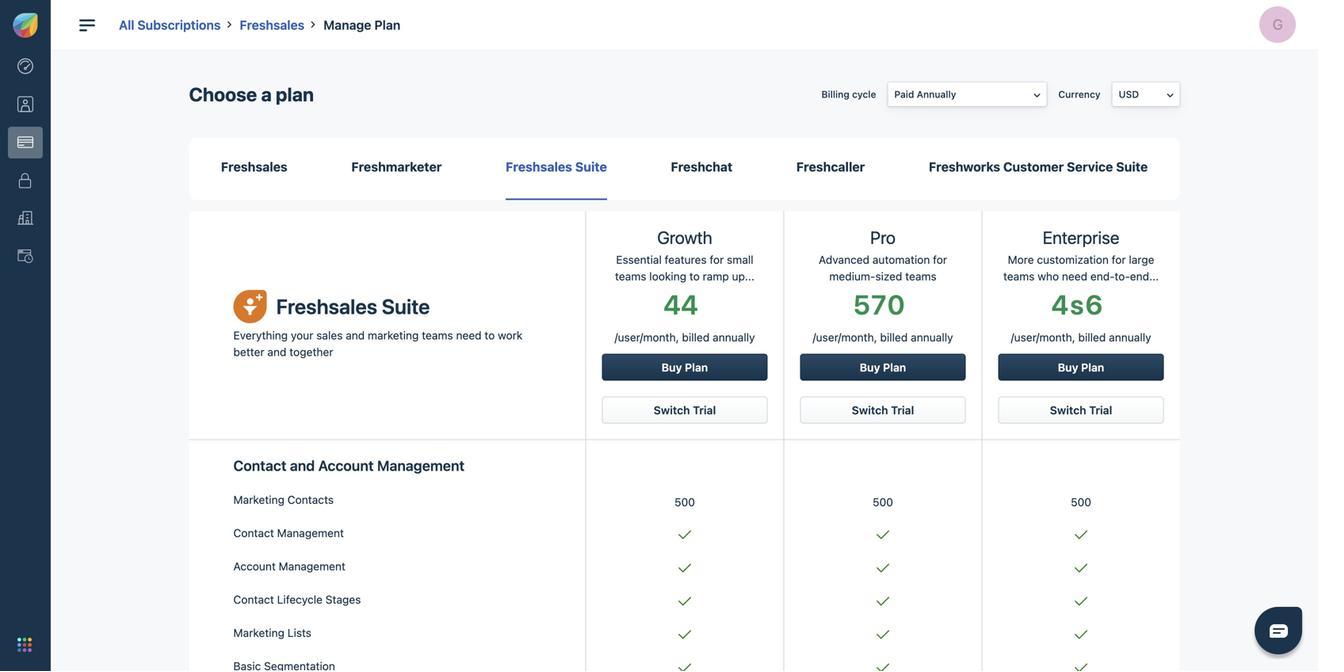 Task type: locate. For each thing, give the bounding box(es) containing it.
switch trial
[[654, 404, 716, 417], [852, 404, 915, 417], [1050, 404, 1113, 417]]

2 ... from the left
[[1150, 270, 1159, 283]]

for left trial
[[456, 284, 475, 303]]

0 horizontal spatial switch
[[654, 404, 690, 417]]

/user/month, for 5
[[813, 331, 877, 344]]

1 horizontal spatial 5
[[1069, 275, 1086, 306]]

1 horizontal spatial need
[[1062, 270, 1088, 283]]

paid annually
[[895, 89, 957, 100]]

freshworks icon image
[[13, 13, 38, 38]]

... for 5
[[1150, 270, 1159, 283]]

1 horizontal spatial freshsales suite
[[506, 159, 607, 174]]

3 contact from the top
[[234, 593, 274, 607]]

1 switch trial from the left
[[654, 404, 716, 417]]

$ 4 9 4 /user/month, billed annually
[[615, 275, 755, 344]]

icon/check big image
[[679, 530, 691, 540], [877, 530, 890, 540], [1075, 530, 1088, 540], [679, 564, 691, 573], [877, 564, 890, 573], [1075, 564, 1088, 573], [679, 597, 691, 607], [877, 597, 890, 607], [1075, 597, 1088, 607], [679, 630, 691, 640], [877, 630, 890, 640], [1075, 630, 1088, 640], [679, 664, 691, 672], [877, 664, 890, 672], [1075, 664, 1088, 672]]

1 vertical spatial account
[[234, 560, 276, 573]]

switch trial button for 4
[[602, 397, 768, 424]]

2 switch trial from the left
[[852, 404, 915, 417]]

1 4 from the left
[[664, 306, 681, 338]]

buy plan
[[662, 361, 708, 374], [860, 361, 907, 374], [1058, 361, 1105, 374]]

1 vertical spatial to
[[485, 329, 495, 342]]

3 buy from the left
[[1058, 361, 1079, 374]]

1 buy plan from the left
[[662, 361, 708, 374]]

billed inside $ 4 9 4 /user/month, billed annually
[[682, 331, 710, 344]]

$ down customization
[[1052, 275, 1069, 306]]

freshsales suite
[[506, 159, 607, 174], [276, 294, 430, 319]]

manage
[[324, 17, 371, 33], [368, 394, 404, 405]]

billed down the "3"
[[880, 331, 908, 344]]

0 horizontal spatial 9
[[681, 275, 699, 306]]

3 trial from the left
[[1090, 404, 1113, 417]]

1 switch from the left
[[654, 404, 690, 417]]

teams down more
[[1004, 270, 1035, 283]]

your up together
[[291, 329, 314, 342]]

2 horizontal spatial 9
[[1086, 275, 1103, 306]]

teams inside everything your sales and marketing teams need to work better and together
[[422, 329, 453, 342]]

... down the large
[[1150, 270, 1159, 283]]

buy plan down '7'
[[860, 361, 907, 374]]

billed for 4
[[1079, 331, 1106, 344]]

billed inside $ 5 3 7 9 0 /user/month, billed annually
[[880, 331, 908, 344]]

3 /user/month, from the left
[[1011, 331, 1076, 344]]

a left plan
[[261, 83, 272, 105]]

switch trial button for 7
[[800, 397, 966, 424]]

$ left sized on the top right
[[853, 275, 871, 306]]

advanced
[[819, 253, 870, 266]]

annually for 4
[[1109, 331, 1152, 344]]

3 switch from the left
[[1050, 404, 1087, 417]]

1 horizontal spatial switch
[[852, 404, 889, 417]]

4 inside the "$ 4 5 s 9 6 /user/month, billed annually"
[[1052, 306, 1069, 338]]

1 annually from the left
[[713, 331, 755, 344]]

buy plan button up editor.
[[602, 354, 768, 381]]

0 horizontal spatial need
[[456, 329, 482, 342]]

9 inside $ 5 3 7 9 0 /user/month, billed annually
[[888, 275, 905, 306]]

9 down the automation
[[888, 275, 905, 306]]

contact up marketing contacts
[[234, 457, 287, 474]]

$
[[664, 275, 681, 306], [853, 275, 871, 306], [1052, 275, 1069, 306]]

2 horizontal spatial buy
[[1058, 361, 1079, 374]]

1 ... from the left
[[745, 270, 755, 283]]

account
[[318, 457, 374, 474], [234, 560, 276, 573]]

1 horizontal spatial $
[[853, 275, 871, 306]]

annually inside the "$ 4 5 s 9 6 /user/month, billed annually"
[[1109, 331, 1152, 344]]

1 trial from the left
[[693, 404, 716, 417]]

manage inside build company-branded documents such as quotes, proposals, msas, and ndas with a comprehensive, built-in template editor. manage your catalog pricing and discounts; send accurate quotes to contacts without switching screens.
[[368, 394, 404, 405]]

ons
[[360, 284, 388, 303]]

0 horizontal spatial enterprise
[[358, 196, 420, 211]]

freshsales up freshmarketer
[[383, 132, 456, 149]]

1 horizontal spatial a
[[468, 383, 473, 394]]

a
[[261, 83, 272, 105], [468, 383, 473, 394]]

total users
[[489, 177, 554, 188]]

freshsales suite up users
[[506, 159, 607, 174]]

3 9 from the left
[[1086, 275, 1103, 306]]

contact for contact management
[[234, 527, 274, 540]]

2 horizontal spatial 500
[[1071, 496, 1092, 509]]

buy plan button down '7'
[[800, 354, 966, 381]]

9 inside $ 4 9 4 /user/month, billed annually
[[681, 275, 699, 306]]

0 vertical spatial freshsales suite
[[506, 159, 607, 174]]

1 horizontal spatial enterprise
[[1043, 227, 1120, 248]]

management down the contacts
[[377, 457, 465, 474]]

1 horizontal spatial your
[[407, 394, 426, 405]]

1 horizontal spatial switch trial
[[852, 404, 915, 417]]

buy right proposals,
[[662, 361, 682, 374]]

teams right marketing
[[422, 329, 453, 342]]

editor.
[[626, 383, 655, 394]]

2 horizontal spatial $
[[1052, 275, 1069, 306]]

1 buy plan button from the left
[[602, 354, 768, 381]]

0 horizontal spatial ...
[[745, 270, 755, 283]]

comprehensive,
[[476, 383, 547, 394]]

buy plan for 7
[[860, 361, 907, 374]]

2 4 from the left
[[681, 306, 698, 338]]

2 horizontal spatial switch trial
[[1050, 404, 1113, 417]]

service
[[1067, 159, 1114, 174]]

teams down essential
[[615, 270, 647, 283]]

1 billed from the left
[[682, 331, 710, 344]]

2 9 from the left
[[888, 275, 905, 306]]

6
[[1086, 306, 1103, 338]]

ndas
[[419, 383, 444, 394]]

billed inside the "$ 4 5 s 9 6 /user/month, billed annually"
[[1079, 331, 1106, 344]]

3 annually from the left
[[1109, 331, 1152, 344]]

0 horizontal spatial billed
[[682, 331, 710, 344]]

... down small
[[745, 270, 755, 283]]

2 buy plan button from the left
[[800, 354, 966, 381]]

billing cycle
[[822, 89, 877, 100]]

switch for 7
[[852, 404, 889, 417]]

0 horizontal spatial buy plan button
[[602, 354, 768, 381]]

teams
[[615, 270, 647, 283], [906, 270, 937, 283], [1004, 270, 1035, 283], [422, 329, 453, 342]]

1 9 from the left
[[681, 275, 699, 306]]

buy plan button for 4
[[602, 354, 768, 381]]

$ inside the "$ 4 5 s 9 6 /user/month, billed annually"
[[1052, 275, 1069, 306]]

need inside everything your sales and marketing teams need to work better and together
[[456, 329, 482, 342]]

need inside more customization for large teams who need end-to-end
[[1062, 270, 1088, 283]]

0 horizontal spatial 5
[[854, 306, 870, 338]]

1 $ from the left
[[664, 275, 681, 306]]

0 horizontal spatial buy plan
[[662, 361, 708, 374]]

0 horizontal spatial to
[[402, 405, 411, 416]]

2 switch trial button from the left
[[800, 397, 966, 424]]

contact down marketing contacts
[[234, 527, 274, 540]]

buy down s
[[1058, 361, 1079, 374]]

0 horizontal spatial 500
[[675, 496, 695, 509]]

marketing up contact management at left bottom
[[234, 494, 285, 507]]

account up contacts
[[318, 457, 374, 474]]

1 vertical spatial manage
[[368, 394, 404, 405]]

9
[[681, 275, 699, 306], [888, 275, 905, 306], [1086, 275, 1103, 306]]

2 horizontal spatial switch
[[1050, 404, 1087, 417]]

contacts
[[413, 405, 452, 416]]

0 horizontal spatial /user/month,
[[615, 331, 679, 344]]

1 contact from the top
[[234, 457, 287, 474]]

1 vertical spatial a
[[468, 383, 473, 394]]

3 buy plan from the left
[[1058, 361, 1105, 374]]

2 buy plan from the left
[[860, 361, 907, 374]]

1 /user/month, from the left
[[615, 331, 679, 344]]

buy plan right proposals,
[[662, 361, 708, 374]]

1 horizontal spatial 500
[[873, 496, 894, 509]]

pricing
[[465, 394, 496, 405]]

for up the to-
[[1112, 253, 1126, 266]]

buy down '7'
[[860, 361, 881, 374]]

1 horizontal spatial account
[[318, 457, 374, 474]]

2 buy from the left
[[860, 361, 881, 374]]

7
[[871, 306, 887, 338]]

1 horizontal spatial 9
[[888, 275, 905, 306]]

buy for s
[[1058, 361, 1079, 374]]

2 vertical spatial contact
[[234, 593, 274, 607]]

enterprise up customization
[[1043, 227, 1120, 248]]

teams down the automation
[[906, 270, 937, 283]]

quotes
[[368, 405, 399, 416]]

2 horizontal spatial /user/month,
[[1011, 331, 1076, 344]]

2 annually from the left
[[911, 331, 953, 344]]

to inside everything your sales and marketing teams need to work better and together
[[485, 329, 495, 342]]

contact and account management
[[234, 457, 465, 474]]

2 horizontal spatial to
[[690, 270, 700, 283]]

contact up marketing lists
[[234, 593, 274, 607]]

buy plan button down s
[[999, 354, 1164, 381]]

0 horizontal spatial buy
[[662, 361, 682, 374]]

need left the work
[[456, 329, 482, 342]]

freshcaller
[[797, 159, 865, 174]]

trial for 4
[[693, 404, 716, 417]]

switch for 4
[[654, 404, 690, 417]]

9 left the to-
[[1086, 275, 1103, 306]]

5 left '7'
[[854, 306, 870, 338]]

1 horizontal spatial annually
[[911, 331, 953, 344]]

buy plan down s
[[1058, 361, 1105, 374]]

freshsales suite up sales
[[276, 294, 430, 319]]

and up contacts
[[290, 457, 315, 474]]

0 vertical spatial management
[[377, 457, 465, 474]]

3 buy plan button from the left
[[999, 354, 1164, 381]]

3 switch trial from the left
[[1050, 404, 1113, 417]]

billed down ramp
[[682, 331, 710, 344]]

switch
[[654, 404, 690, 417], [852, 404, 889, 417], [1050, 404, 1087, 417]]

1 horizontal spatial buy plan button
[[800, 354, 966, 381]]

switch trial for 7
[[852, 404, 915, 417]]

growth
[[657, 227, 713, 248]]

contact for contact and account management
[[234, 457, 287, 474]]

account down contact management at left bottom
[[234, 560, 276, 573]]

/user/month, inside $ 5 3 7 9 0 /user/month, billed annually
[[813, 331, 877, 344]]

marketing left lists
[[234, 627, 285, 640]]

2 500 from the left
[[873, 496, 894, 509]]

0 vertical spatial need
[[1062, 270, 1088, 283]]

who
[[1038, 270, 1059, 283]]

switch trial button
[[602, 397, 768, 424], [800, 397, 966, 424], [999, 397, 1164, 424]]

/user/month, up proposals,
[[615, 331, 679, 344]]

freshsales up sales
[[276, 294, 377, 319]]

template
[[584, 383, 623, 394]]

2 /user/month, from the left
[[813, 331, 877, 344]]

marketing for marketing lists
[[234, 627, 285, 640]]

$ inside $ 4 9 4 /user/month, billed annually
[[664, 275, 681, 306]]

enterprise down freshmarketer
[[358, 196, 420, 211]]

2 vertical spatial management
[[279, 560, 346, 573]]

documents
[[479, 372, 529, 383]]

proposals,
[[605, 372, 651, 383]]

management down contacts
[[277, 527, 344, 540]]

to inside the essential features for small teams looking to ramp up
[[690, 270, 700, 283]]

/user/month, left 6
[[1011, 331, 1076, 344]]

your
[[291, 329, 314, 342], [407, 394, 426, 405]]

1 horizontal spatial to
[[485, 329, 495, 342]]

add
[[328, 284, 356, 303]]

more customization for large teams who need end-to-end
[[1004, 253, 1158, 283]]

to down "features"
[[690, 270, 700, 283]]

screens.
[[536, 405, 574, 416]]

None text field
[[489, 197, 537, 220]]

3 $ from the left
[[1052, 275, 1069, 306]]

buy plan button
[[602, 354, 768, 381], [800, 354, 966, 381], [999, 354, 1164, 381]]

1 horizontal spatial buy
[[860, 361, 881, 374]]

0 vertical spatial contact
[[234, 457, 287, 474]]

3 billed from the left
[[1079, 331, 1106, 344]]

billed down 'end-'
[[1079, 331, 1106, 344]]

for
[[710, 253, 724, 266], [933, 253, 948, 266], [1112, 253, 1126, 266], [456, 284, 475, 303]]

1 horizontal spatial buy plan
[[860, 361, 907, 374]]

0 horizontal spatial account
[[234, 560, 276, 573]]

billed for 5
[[880, 331, 908, 344]]

manage right freshsales link
[[324, 17, 371, 33]]

1 horizontal spatial billed
[[880, 331, 908, 344]]

0 horizontal spatial suite
[[382, 294, 430, 319]]

freshsales link
[[240, 17, 305, 33]]

manage down build
[[368, 394, 404, 405]]

/user/month, inside the "$ 4 5 s 9 6 /user/month, billed annually"
[[1011, 331, 1076, 344]]

/user/month, inside $ 4 9 4 /user/month, billed annually
[[615, 331, 679, 344]]

and
[[346, 329, 365, 342], [268, 346, 287, 359], [399, 383, 416, 394], [498, 394, 515, 405], [290, 457, 315, 474]]

customer_for_life_cloud image
[[234, 290, 267, 323]]

add ons available for trial
[[328, 284, 504, 303]]

3 4 from the left
[[1052, 306, 1069, 338]]

need down customization
[[1062, 270, 1088, 283]]

freshworks switcher image
[[17, 638, 32, 653]]

$ down "features"
[[664, 275, 681, 306]]

2 marketing from the top
[[234, 627, 285, 640]]

2 contact from the top
[[234, 527, 274, 540]]

1 horizontal spatial suite
[[575, 159, 607, 174]]

0 horizontal spatial $
[[664, 275, 681, 306]]

0 horizontal spatial annually
[[713, 331, 755, 344]]

1 vertical spatial marketing
[[234, 627, 285, 640]]

0 horizontal spatial switch trial button
[[602, 397, 768, 424]]

trial
[[693, 404, 716, 417], [891, 404, 915, 417], [1090, 404, 1113, 417]]

contact
[[234, 457, 287, 474], [234, 527, 274, 540], [234, 593, 274, 607]]

2 horizontal spatial switch trial button
[[999, 397, 1164, 424]]

...
[[745, 270, 755, 283], [1150, 270, 1159, 283]]

to right quotes
[[402, 405, 411, 416]]

everything
[[234, 329, 288, 342]]

to left the work
[[485, 329, 495, 342]]

2 horizontal spatial billed
[[1079, 331, 1106, 344]]

$ for 3
[[853, 275, 871, 306]]

stages
[[326, 593, 361, 607]]

teams inside the essential features for small teams looking to ramp up
[[615, 270, 647, 283]]

/user/month, left the 0
[[813, 331, 877, 344]]

annually for 5
[[911, 331, 953, 344]]

0 horizontal spatial switch trial
[[654, 404, 716, 417]]

1 vertical spatial contact
[[234, 527, 274, 540]]

annually inside $ 5 3 7 9 0 /user/month, billed annually
[[911, 331, 953, 344]]

your down company-
[[407, 394, 426, 405]]

1 vertical spatial need
[[456, 329, 482, 342]]

0 horizontal spatial trial
[[693, 404, 716, 417]]

neo admin center image
[[17, 58, 33, 74]]

1 marketing from the top
[[234, 494, 285, 507]]

$ for 9
[[664, 275, 681, 306]]

9 inside the "$ 4 5 s 9 6 /user/month, billed annually"
[[1086, 275, 1103, 306]]

essential features for small teams looking to ramp up
[[615, 253, 757, 283]]

management up lifecycle
[[279, 560, 346, 573]]

2 vertical spatial to
[[402, 405, 411, 416]]

annually
[[713, 331, 755, 344], [911, 331, 953, 344], [1109, 331, 1152, 344]]

buy plan button for 7
[[800, 354, 966, 381]]

1 horizontal spatial trial
[[891, 404, 915, 417]]

$ inside $ 5 3 7 9 0 /user/month, billed annually
[[853, 275, 871, 306]]

management
[[377, 457, 465, 474], [277, 527, 344, 540], [279, 560, 346, 573]]

3 switch trial button from the left
[[999, 397, 1164, 424]]

choose
[[189, 83, 257, 105]]

0 vertical spatial your
[[291, 329, 314, 342]]

all subscriptions link
[[119, 17, 221, 33]]

500
[[675, 496, 695, 509], [873, 496, 894, 509], [1071, 496, 1092, 509]]

1 buy from the left
[[662, 361, 682, 374]]

4 for 5
[[1052, 306, 1069, 338]]

for right the automation
[[933, 253, 948, 266]]

freshsales image
[[358, 132, 377, 151]]

2 switch from the left
[[852, 404, 889, 417]]

and down documents
[[498, 394, 515, 405]]

annually down up
[[713, 331, 755, 344]]

contact for contact lifecycle stages
[[234, 593, 274, 607]]

for up ramp
[[710, 253, 724, 266]]

profile picture image
[[1260, 6, 1296, 43]]

0 horizontal spatial your
[[291, 329, 314, 342]]

9 left ramp
[[681, 275, 699, 306]]

/user/month,
[[615, 331, 679, 344], [813, 331, 877, 344], [1011, 331, 1076, 344]]

1 horizontal spatial ...
[[1150, 270, 1159, 283]]

annually
[[917, 89, 957, 100]]

marketing lists
[[234, 627, 312, 640]]

1 vertical spatial your
[[407, 394, 426, 405]]

2 horizontal spatial buy plan
[[1058, 361, 1105, 374]]

1 horizontal spatial /user/month,
[[813, 331, 877, 344]]

1 horizontal spatial switch trial button
[[800, 397, 966, 424]]

4
[[664, 306, 681, 338], [681, 306, 698, 338], [1052, 306, 1069, 338]]

enterprise
[[358, 196, 420, 211], [1043, 227, 1120, 248]]

accurate
[[591, 394, 630, 405]]

annually right the 0
[[911, 331, 953, 344]]

5
[[1069, 275, 1086, 306], [854, 306, 870, 338]]

2 $ from the left
[[853, 275, 871, 306]]

0 vertical spatial manage
[[324, 17, 371, 33]]

ramp
[[703, 270, 729, 283]]

to-
[[1115, 270, 1130, 283]]

marketing
[[234, 494, 285, 507], [234, 627, 285, 640]]

2 trial from the left
[[891, 404, 915, 417]]

2 horizontal spatial trial
[[1090, 404, 1113, 417]]

0 vertical spatial marketing
[[234, 494, 285, 507]]

teams inside more customization for large teams who need end-to-end
[[1004, 270, 1035, 283]]

0 horizontal spatial a
[[261, 83, 272, 105]]

0 horizontal spatial freshsales suite
[[276, 294, 430, 319]]

buy plan for s
[[1058, 361, 1105, 374]]

for inside pro advanced automation for medium-sized teams
[[933, 253, 948, 266]]

1 vertical spatial management
[[277, 527, 344, 540]]

1 switch trial button from the left
[[602, 397, 768, 424]]

0 vertical spatial to
[[690, 270, 700, 283]]

2 horizontal spatial annually
[[1109, 331, 1152, 344]]

need
[[1062, 270, 1088, 283], [456, 329, 482, 342]]

2 billed from the left
[[880, 331, 908, 344]]

2 horizontal spatial buy plan button
[[999, 354, 1164, 381]]

all subscriptions
[[119, 17, 221, 33]]

a right 'with'
[[468, 383, 473, 394]]

5 left 'end-'
[[1069, 275, 1086, 306]]

everything your sales and marketing teams need to work better and together
[[234, 329, 523, 359]]

annually right 6
[[1109, 331, 1152, 344]]



Task type: describe. For each thing, give the bounding box(es) containing it.
cycle
[[852, 89, 877, 100]]

$ 5 3 7 9 0 /user/month, billed annually
[[813, 275, 953, 344]]

users
[[522, 177, 554, 188]]

your inside everything your sales and marketing teams need to work better and together
[[291, 329, 314, 342]]

billing
[[822, 89, 850, 100]]

build company-branded documents such as quotes, proposals, msas, and ndas with a comprehensive, built-in template editor. manage your catalog pricing and discounts; send accurate quotes to contacts without switching screens.
[[368, 372, 655, 416]]

5 inside $ 5 3 7 9 0 /user/month, billed annually
[[854, 306, 870, 338]]

built-
[[550, 383, 574, 394]]

build
[[368, 372, 391, 383]]

pro
[[871, 227, 896, 248]]

users image
[[17, 96, 33, 112]]

buy plan for 4
[[662, 361, 708, 374]]

freshworks customer service suite
[[929, 159, 1148, 174]]

buy for 4
[[662, 361, 682, 374]]

more
[[1008, 253, 1034, 266]]

need for end-
[[1062, 270, 1088, 283]]

lifecycle
[[277, 593, 323, 607]]

switch for s
[[1050, 404, 1087, 417]]

freshsales up choose a plan
[[240, 17, 305, 33]]

my subscriptions image
[[17, 135, 33, 150]]

annually inside $ 4 9 4 /user/month, billed annually
[[713, 331, 755, 344]]

without
[[455, 405, 488, 416]]

subscriptions
[[137, 17, 221, 33]]

9 for 5
[[888, 275, 905, 306]]

discounts;
[[518, 394, 564, 405]]

usd
[[1119, 89, 1139, 100]]

0
[[888, 306, 905, 338]]

a inside build company-branded documents such as quotes, proposals, msas, and ndas with a comprehensive, built-in template editor. manage your catalog pricing and discounts; send accurate quotes to contacts without switching screens.
[[468, 383, 473, 394]]

manage plan
[[324, 17, 401, 33]]

your inside build company-branded documents such as quotes, proposals, msas, and ndas with a comprehensive, built-in template editor. manage your catalog pricing and discounts; send accurate quotes to contacts without switching screens.
[[407, 394, 426, 405]]

contact management
[[234, 527, 344, 540]]

lists
[[288, 627, 312, 640]]

organization image
[[17, 211, 33, 227]]

s
[[1071, 306, 1084, 338]]

and down everything
[[268, 346, 287, 359]]

plan for 9
[[1082, 361, 1105, 374]]

/user/month, for 4
[[1011, 331, 1076, 344]]

security image
[[17, 173, 33, 188]]

3
[[871, 275, 888, 306]]

freshworks
[[929, 159, 1001, 174]]

1 vertical spatial enterprise
[[1043, 227, 1120, 248]]

need for to
[[456, 329, 482, 342]]

paid
[[895, 89, 915, 100]]

end-
[[1091, 270, 1115, 283]]

currency
[[1059, 89, 1101, 100]]

work
[[498, 329, 523, 342]]

and left ndas
[[399, 383, 416, 394]]

up
[[732, 270, 745, 283]]

plan
[[276, 83, 314, 105]]

usd button
[[1113, 82, 1180, 106]]

freshmarketer
[[351, 159, 442, 174]]

1 vertical spatial freshsales suite
[[276, 294, 430, 319]]

buy plan button for s
[[999, 354, 1164, 381]]

contacts
[[288, 494, 334, 507]]

medium-
[[830, 270, 876, 283]]

essential
[[616, 253, 662, 266]]

with
[[446, 383, 465, 394]]

for inside the essential features for small teams looking to ramp up
[[710, 253, 724, 266]]

choose a plan
[[189, 83, 314, 105]]

in
[[574, 383, 581, 394]]

switching
[[491, 405, 534, 416]]

total
[[489, 177, 519, 188]]

switch trial for s
[[1050, 404, 1113, 417]]

large
[[1129, 253, 1155, 266]]

$ 4 5 s 9 6 /user/month, billed annually
[[1011, 275, 1152, 344]]

0 vertical spatial enterprise
[[358, 196, 420, 211]]

sales
[[317, 329, 343, 342]]

available
[[392, 284, 452, 303]]

9 for 4
[[1086, 275, 1103, 306]]

looking
[[650, 270, 687, 283]]

end
[[1130, 270, 1150, 283]]

better
[[234, 346, 265, 359]]

sized
[[876, 270, 903, 283]]

... for 9
[[745, 270, 755, 283]]

small
[[727, 253, 754, 266]]

buy for 7
[[860, 361, 881, 374]]

trial for 7
[[891, 404, 915, 417]]

contact lifecycle stages
[[234, 593, 361, 607]]

freshsales down choose a plan
[[221, 159, 288, 174]]

catalog
[[429, 394, 462, 405]]

1 500 from the left
[[675, 496, 695, 509]]

marketing for marketing contacts
[[234, 494, 285, 507]]

4 for 9
[[664, 306, 681, 338]]

paid annually button
[[888, 82, 1047, 106]]

plan for medium-
[[883, 361, 907, 374]]

for inside more customization for large teams who need end-to-end
[[1112, 253, 1126, 266]]

trial for s
[[1090, 404, 1113, 417]]

marketing contacts
[[234, 494, 334, 507]]

trial
[[478, 284, 504, 303]]

customer
[[1004, 159, 1064, 174]]

2 horizontal spatial suite
[[1117, 159, 1148, 174]]

automation
[[873, 253, 930, 266]]

0 vertical spatial account
[[318, 457, 374, 474]]

switch trial for 4
[[654, 404, 716, 417]]

plan for /user/month,
[[685, 361, 708, 374]]

together
[[290, 346, 333, 359]]

account management
[[234, 560, 346, 573]]

freshsales up users
[[506, 159, 572, 174]]

switch trial button for s
[[999, 397, 1164, 424]]

customization
[[1037, 253, 1109, 266]]

0 vertical spatial a
[[261, 83, 272, 105]]

to inside build company-branded documents such as quotes, proposals, msas, and ndas with a comprehensive, built-in template editor. manage your catalog pricing and discounts; send accurate quotes to contacts without switching screens.
[[402, 405, 411, 416]]

quotes,
[[568, 372, 602, 383]]

as
[[555, 372, 566, 383]]

all
[[119, 17, 134, 33]]

such
[[531, 372, 553, 383]]

freshchat
[[671, 159, 733, 174]]

branded
[[439, 372, 476, 383]]

3 500 from the left
[[1071, 496, 1092, 509]]

teams inside pro advanced automation for medium-sized teams
[[906, 270, 937, 283]]

5 inside the "$ 4 5 s 9 6 /user/month, billed annually"
[[1069, 275, 1086, 306]]

$ for 5
[[1052, 275, 1069, 306]]

audit logs image
[[17, 249, 33, 265]]

msas,
[[368, 383, 397, 394]]

features
[[665, 253, 707, 266]]

management for account management
[[279, 560, 346, 573]]

and right sales
[[346, 329, 365, 342]]

send
[[567, 394, 589, 405]]

marketing
[[368, 329, 419, 342]]

management for contact management
[[277, 527, 344, 540]]



Task type: vqa. For each thing, say whether or not it's contained in the screenshot.
referred on the bottom of the page
no



